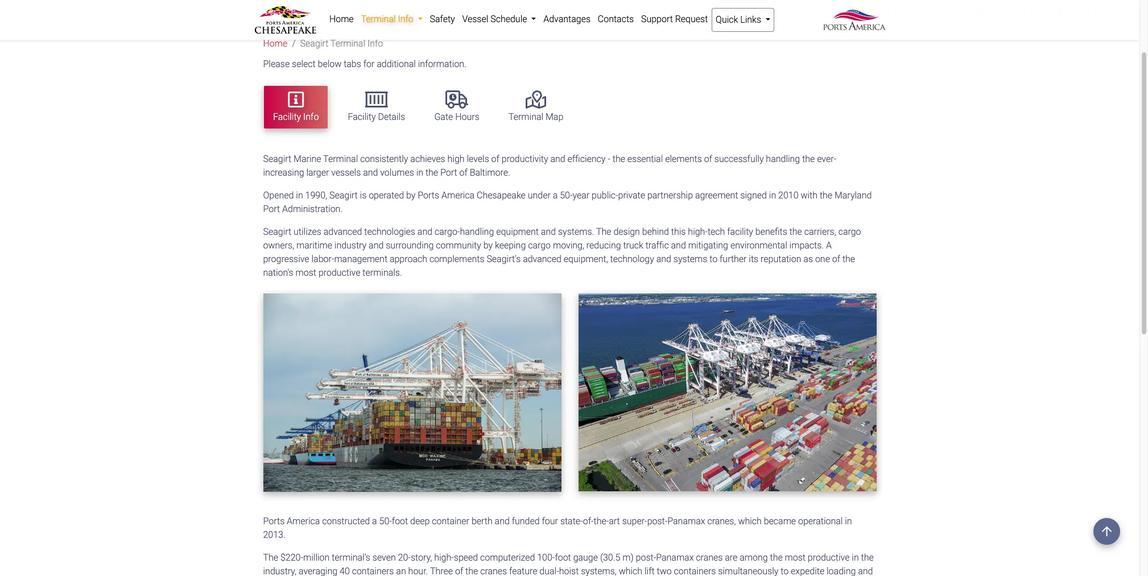 Task type: locate. For each thing, give the bounding box(es) containing it.
expedite
[[791, 566, 824, 576]]

productive down labor-
[[319, 267, 360, 278]]

terminal up vessels
[[323, 153, 358, 164]]

2 containers from the left
[[674, 566, 716, 576]]

tab list
[[259, 80, 886, 134]]

by right operated
[[406, 190, 416, 201]]

1 horizontal spatial home
[[329, 14, 354, 24]]

1 vertical spatial the
[[263, 553, 278, 563]]

1 vertical spatial which
[[619, 566, 642, 576]]

by up seagirt's
[[483, 240, 493, 251]]

0 vertical spatial 50-
[[560, 190, 573, 201]]

2 vertical spatial info
[[303, 112, 319, 122]]

info up the for
[[367, 38, 383, 49]]

1 horizontal spatial facility
[[348, 112, 376, 122]]

productive inside "seagirt utilizes advanced technologies and cargo-handling equipment and systems. the design behind this high-tech facility benefits the carriers, cargo owners, maritime industry and surrounding community by keeping cargo moving, reducing truck traffic and mitigating environmental impacts.  a progressive labor-management approach complements seagirt's advanced equipment, technology and systems to further its reputation as one of the nation's most productive terminals."
[[319, 267, 360, 278]]

home up seagirt terminal info
[[329, 14, 354, 24]]

which inside the $220-million terminal's seven 20-story, high-speed computerized 100-foot gauge (30.5 m) post-panamax cranes are among the most productive in the industry, averaging 40 containers an hour. three of the cranes feature dual-hoist systems, which lift two containers simultaneously to expedite loading an
[[619, 566, 642, 576]]

terminal map
[[509, 112, 563, 122]]

quick links link
[[712, 8, 775, 32]]

0 horizontal spatial most
[[296, 267, 316, 278]]

0 vertical spatial home link
[[326, 8, 357, 31]]

1 vertical spatial panamax
[[656, 553, 694, 563]]

a inside opened in 1990, seagirt is operated by ports america chesapeake under a 50-year public-private partnership agreement signed in 2010 with the maryland port administration.
[[553, 190, 558, 201]]

1 horizontal spatial advanced
[[523, 254, 562, 264]]

of right elements
[[704, 153, 712, 164]]

high- inside the $220-million terminal's seven 20-story, high-speed computerized 100-foot gauge (30.5 m) post-panamax cranes are among the most productive in the industry, averaging 40 containers an hour. three of the cranes feature dual-hoist systems, which lift two containers simultaneously to expedite loading an
[[434, 553, 454, 563]]

ports up 2013.
[[263, 516, 285, 527]]

industry,
[[263, 566, 297, 576]]

and down technologies on the top left
[[369, 240, 384, 251]]

port inside opened in 1990, seagirt is operated by ports america chesapeake under a 50-year public-private partnership agreement signed in 2010 with the maryland port administration.
[[263, 203, 280, 214]]

1 horizontal spatial by
[[483, 240, 493, 251]]

super-
[[622, 516, 647, 527]]

port down opened
[[263, 203, 280, 214]]

post-
[[647, 516, 668, 527], [636, 553, 656, 563]]

0 horizontal spatial port
[[263, 203, 280, 214]]

as
[[804, 254, 813, 264]]

1 horizontal spatial 50-
[[560, 190, 573, 201]]

seagirt inside "seagirt utilizes advanced technologies and cargo-handling equipment and systems. the design behind this high-tech facility benefits the carriers, cargo owners, maritime industry and surrounding community by keeping cargo moving, reducing truck traffic and mitigating environmental impacts.  a progressive labor-management approach complements seagirt's advanced equipment, technology and systems to further its reputation as one of the nation's most productive terminals."
[[263, 226, 291, 237]]

high-
[[688, 226, 708, 237], [434, 553, 454, 563]]

high- inside "seagirt utilizes advanced technologies and cargo-handling equipment and systems. the design behind this high-tech facility benefits the carriers, cargo owners, maritime industry and surrounding community by keeping cargo moving, reducing truck traffic and mitigating environmental impacts.  a progressive labor-management approach complements seagirt's advanced equipment, technology and systems to further its reputation as one of the nation's most productive terminals."
[[688, 226, 708, 237]]

1 horizontal spatial high-
[[688, 226, 708, 237]]

0 horizontal spatial foot
[[392, 516, 408, 527]]

three
[[430, 566, 453, 576]]

0 horizontal spatial america
[[287, 516, 320, 527]]

0 horizontal spatial the
[[263, 553, 278, 563]]

0 horizontal spatial info
[[303, 112, 319, 122]]

in down achieves
[[416, 167, 423, 178]]

cranes down computerized
[[480, 566, 507, 576]]

1 vertical spatial productive
[[808, 553, 850, 563]]

ports down achieves
[[418, 190, 439, 201]]

in up loading
[[852, 553, 859, 563]]

cranes
[[696, 553, 723, 563], [480, 566, 507, 576]]

of up baltimore.
[[491, 153, 499, 164]]

and up surrounding on the left top of the page
[[417, 226, 432, 237]]

50- inside opened in 1990, seagirt is operated by ports america chesapeake under a 50-year public-private partnership agreement signed in 2010 with the maryland port administration.
[[560, 190, 573, 201]]

post- inside ports america constructed a 50-foot deep container berth and funded four state-of-the-art super-post-panamax cranes, which became operational in 2013.
[[647, 516, 668, 527]]

seagirt left is
[[329, 190, 358, 201]]

the up industry,
[[263, 553, 278, 563]]

terminal up seagirt terminal info
[[361, 14, 396, 24]]

0 vertical spatial a
[[553, 190, 558, 201]]

select
[[292, 59, 316, 70]]

0 horizontal spatial which
[[619, 566, 642, 576]]

terminal's
[[332, 553, 370, 563]]

high- up 'mitigating'
[[688, 226, 708, 237]]

1 horizontal spatial the
[[596, 226, 611, 237]]

1 vertical spatial high-
[[434, 553, 454, 563]]

management
[[334, 254, 387, 264]]

port down high
[[440, 167, 457, 178]]

and down consistently
[[363, 167, 378, 178]]

1 horizontal spatial ports
[[418, 190, 439, 201]]

deep
[[410, 516, 430, 527]]

0 vertical spatial the
[[596, 226, 611, 237]]

in inside the $220-million terminal's seven 20-story, high-speed computerized 100-foot gauge (30.5 m) post-panamax cranes are among the most productive in the industry, averaging 40 containers an hour. three of the cranes feature dual-hoist systems, which lift two containers simultaneously to expedite loading an
[[852, 553, 859, 563]]

home link up seagirt terminal info
[[326, 8, 357, 31]]

seagirt
[[300, 38, 328, 49], [263, 153, 291, 164], [329, 190, 358, 201], [263, 226, 291, 237]]

ports
[[418, 190, 439, 201], [263, 516, 285, 527]]

50- inside ports america constructed a 50-foot deep container berth and funded four state-of-the-art super-post-panamax cranes, which became operational in 2013.
[[379, 516, 392, 527]]

0 vertical spatial info
[[398, 14, 413, 24]]

feature
[[509, 566, 537, 576]]

facility up marine
[[273, 112, 301, 122]]

levels
[[467, 153, 489, 164]]

1 horizontal spatial cargo
[[838, 226, 861, 237]]

efficiency
[[568, 153, 606, 164]]

0 horizontal spatial seagirt terminal image
[[263, 293, 561, 492]]

of down speed
[[455, 566, 463, 576]]

50-
[[560, 190, 573, 201], [379, 516, 392, 527]]

terminal left map
[[509, 112, 543, 122]]

0 vertical spatial cargo
[[838, 226, 861, 237]]

tab panel
[[255, 152, 885, 576]]

foot up hoist in the bottom of the page
[[555, 553, 571, 563]]

productive inside the $220-million terminal's seven 20-story, high-speed computerized 100-foot gauge (30.5 m) post-panamax cranes are among the most productive in the industry, averaging 40 containers an hour. three of the cranes feature dual-hoist systems, which lift two containers simultaneously to expedite loading an
[[808, 553, 850, 563]]

and right berth
[[495, 516, 510, 527]]

handling inside "seagirt utilizes advanced technologies and cargo-handling equipment and systems. the design behind this high-tech facility benefits the carriers, cargo owners, maritime industry and surrounding community by keeping cargo moving, reducing truck traffic and mitigating environmental impacts.  a progressive labor-management approach complements seagirt's advanced equipment, technology and systems to further its reputation as one of the nation's most productive terminals."
[[460, 226, 494, 237]]

a right under
[[553, 190, 558, 201]]

request
[[675, 14, 708, 24]]

handling up community at the left top of page
[[460, 226, 494, 237]]

foot inside the $220-million terminal's seven 20-story, high-speed computerized 100-foot gauge (30.5 m) post-panamax cranes are among the most productive in the industry, averaging 40 containers an hour. three of the cranes feature dual-hoist systems, which lift two containers simultaneously to expedite loading an
[[555, 553, 571, 563]]

0 horizontal spatial advanced
[[324, 226, 362, 237]]

handling inside 'seagirt marine terminal consistently achieves high levels of productivity and efficiency - the essential elements of successfully handling the ever- increasing larger vessels and volumes in the port of baltimore.'
[[766, 153, 800, 164]]

0 horizontal spatial high-
[[434, 553, 454, 563]]

1 horizontal spatial cranes
[[696, 553, 723, 563]]

0 vertical spatial port
[[440, 167, 457, 178]]

seagirt utilizes advanced technologies and cargo-handling equipment and systems. the design behind this high-tech facility benefits the carriers, cargo owners, maritime industry and surrounding community by keeping cargo moving, reducing truck traffic and mitigating environmental impacts.  a progressive labor-management approach complements seagirt's advanced equipment, technology and systems to further its reputation as one of the nation's most productive terminals.
[[263, 226, 861, 278]]

computerized
[[480, 553, 535, 563]]

0 vertical spatial to
[[710, 254, 718, 264]]

seagirt up select
[[300, 38, 328, 49]]

panamax inside ports america constructed a 50-foot deep container berth and funded four state-of-the-art super-post-panamax cranes, which became operational in 2013.
[[668, 516, 705, 527]]

1 horizontal spatial containers
[[674, 566, 716, 576]]

1 containers from the left
[[352, 566, 394, 576]]

m)
[[623, 553, 634, 563]]

handling
[[766, 153, 800, 164], [460, 226, 494, 237]]

home up please
[[263, 38, 287, 49]]

a right constructed on the left of the page
[[372, 516, 377, 527]]

0 horizontal spatial a
[[372, 516, 377, 527]]

0 vertical spatial cranes
[[696, 553, 723, 563]]

advanced
[[324, 226, 362, 237], [523, 254, 562, 264]]

port inside 'seagirt marine terminal consistently achieves high levels of productivity and efficiency - the essential elements of successfully handling the ever- increasing larger vessels and volumes in the port of baltimore.'
[[440, 167, 457, 178]]

most up expedite
[[785, 553, 806, 563]]

1 vertical spatial port
[[263, 203, 280, 214]]

high- up three
[[434, 553, 454, 563]]

in left 1990, on the top of page
[[296, 190, 303, 201]]

2 horizontal spatial info
[[398, 14, 413, 24]]

1 horizontal spatial most
[[785, 553, 806, 563]]

in inside 'seagirt marine terminal consistently achieves high levels of productivity and efficiency - the essential elements of successfully handling the ever- increasing larger vessels and volumes in the port of baltimore.'
[[416, 167, 423, 178]]

reducing
[[586, 240, 621, 251]]

1 vertical spatial by
[[483, 240, 493, 251]]

averaging
[[299, 566, 337, 576]]

cranes left are
[[696, 553, 723, 563]]

panamax
[[668, 516, 705, 527], [656, 553, 694, 563]]

handling up 2010
[[766, 153, 800, 164]]

1 vertical spatial cargo
[[528, 240, 551, 251]]

panamax inside the $220-million terminal's seven 20-story, high-speed computerized 100-foot gauge (30.5 m) post-panamax cranes are among the most productive in the industry, averaging 40 containers an hour. three of the cranes feature dual-hoist systems, which lift two containers simultaneously to expedite loading an
[[656, 553, 694, 563]]

america down high
[[441, 190, 475, 201]]

tab list containing facility info
[[259, 80, 886, 134]]

1 facility from the left
[[273, 112, 301, 122]]

info left 'safety'
[[398, 14, 413, 24]]

terminal map link
[[499, 86, 572, 129]]

0 horizontal spatial by
[[406, 190, 416, 201]]

the up reducing
[[596, 226, 611, 237]]

support request link
[[638, 8, 712, 31]]

panamax left cranes,
[[668, 516, 705, 527]]

0 horizontal spatial ports
[[263, 516, 285, 527]]

traffic
[[646, 240, 669, 251]]

2 seagirt terminal image from the left
[[578, 293, 876, 492]]

approach
[[390, 254, 427, 264]]

hoist
[[559, 566, 579, 576]]

to down 'mitigating'
[[710, 254, 718, 264]]

to inside the $220-million terminal's seven 20-story, high-speed computerized 100-foot gauge (30.5 m) post-panamax cranes are among the most productive in the industry, averaging 40 containers an hour. three of the cranes feature dual-hoist systems, which lift two containers simultaneously to expedite loading an
[[781, 566, 789, 576]]

seagirt up increasing
[[263, 153, 291, 164]]

1 horizontal spatial america
[[441, 190, 475, 201]]

which down the m)
[[619, 566, 642, 576]]

(30.5
[[600, 553, 620, 563]]

constructed
[[322, 516, 370, 527]]

1 vertical spatial 50-
[[379, 516, 392, 527]]

design
[[614, 226, 640, 237]]

1 vertical spatial ports
[[263, 516, 285, 527]]

facility for facility details
[[348, 112, 376, 122]]

1 vertical spatial to
[[781, 566, 789, 576]]

two
[[657, 566, 672, 576]]

foot left deep
[[392, 516, 408, 527]]

1 horizontal spatial which
[[738, 516, 762, 527]]

the inside opened in 1990, seagirt is operated by ports america chesapeake under a 50-year public-private partnership agreement signed in 2010 with the maryland port administration.
[[820, 190, 832, 201]]

in right the operational
[[845, 516, 852, 527]]

0 vertical spatial by
[[406, 190, 416, 201]]

most inside the $220-million terminal's seven 20-story, high-speed computerized 100-foot gauge (30.5 m) post-panamax cranes are among the most productive in the industry, averaging 40 containers an hour. three of the cranes feature dual-hoist systems, which lift two containers simultaneously to expedite loading an
[[785, 553, 806, 563]]

terminal inside "link"
[[361, 14, 396, 24]]

seagirt up owners,
[[263, 226, 291, 237]]

which right cranes,
[[738, 516, 762, 527]]

1 horizontal spatial info
[[367, 38, 383, 49]]

100-
[[537, 553, 555, 563]]

under
[[528, 190, 551, 201]]

in inside ports america constructed a 50-foot deep container berth and funded four state-of-the-art super-post-panamax cranes, which became operational in 2013.
[[845, 516, 852, 527]]

tab panel containing seagirt marine terminal consistently achieves high levels of productivity and efficiency - the essential elements of successfully handling the ever- increasing larger vessels and volumes in the port of baltimore.
[[255, 152, 885, 576]]

0 horizontal spatial facility
[[273, 112, 301, 122]]

facility left details
[[348, 112, 376, 122]]

facility details link
[[339, 86, 414, 129]]

1 vertical spatial home
[[263, 38, 287, 49]]

cargo down equipment
[[528, 240, 551, 251]]

0 vertical spatial post-
[[647, 516, 668, 527]]

0 vertical spatial panamax
[[668, 516, 705, 527]]

1 horizontal spatial to
[[781, 566, 789, 576]]

tabs
[[344, 59, 361, 70]]

vessel
[[462, 14, 488, 24]]

industry
[[334, 240, 367, 251]]

0 vertical spatial high-
[[688, 226, 708, 237]]

1 vertical spatial cranes
[[480, 566, 507, 576]]

post- up lift
[[636, 553, 656, 563]]

50- right under
[[560, 190, 573, 201]]

america
[[441, 190, 475, 201], [287, 516, 320, 527]]

1 horizontal spatial seagirt terminal image
[[578, 293, 876, 492]]

ports inside ports america constructed a 50-foot deep container berth and funded four state-of-the-art super-post-panamax cranes, which became operational in 2013.
[[263, 516, 285, 527]]

1 vertical spatial america
[[287, 516, 320, 527]]

0 vertical spatial foot
[[392, 516, 408, 527]]

0 vertical spatial ports
[[418, 190, 439, 201]]

info inside "link"
[[398, 14, 413, 24]]

are
[[725, 553, 738, 563]]

moving,
[[553, 240, 584, 251]]

elements
[[665, 153, 702, 164]]

dual-
[[540, 566, 559, 576]]

progressive
[[263, 254, 309, 264]]

1 horizontal spatial handling
[[766, 153, 800, 164]]

0 horizontal spatial home
[[263, 38, 287, 49]]

achieves
[[410, 153, 445, 164]]

productive up loading
[[808, 553, 850, 563]]

2 facility from the left
[[348, 112, 376, 122]]

info for facility info
[[303, 112, 319, 122]]

to left expedite
[[781, 566, 789, 576]]

1 vertical spatial advanced
[[523, 254, 562, 264]]

0 horizontal spatial handling
[[460, 226, 494, 237]]

cargo-
[[435, 226, 460, 237]]

0 vertical spatial america
[[441, 190, 475, 201]]

info up marine
[[303, 112, 319, 122]]

1 vertical spatial foot
[[555, 553, 571, 563]]

the
[[596, 226, 611, 237], [263, 553, 278, 563]]

technologies
[[364, 226, 415, 237]]

port
[[440, 167, 457, 178], [263, 203, 280, 214]]

of right the one
[[832, 254, 840, 264]]

behind
[[642, 226, 669, 237]]

1 vertical spatial most
[[785, 553, 806, 563]]

funded
[[512, 516, 540, 527]]

1 vertical spatial info
[[367, 38, 383, 49]]

0 horizontal spatial home link
[[263, 38, 287, 49]]

containers down seven
[[352, 566, 394, 576]]

the
[[613, 153, 625, 164], [802, 153, 815, 164], [425, 167, 438, 178], [820, 190, 832, 201], [789, 226, 802, 237], [843, 254, 855, 264], [770, 553, 783, 563], [861, 553, 874, 563], [465, 566, 478, 576]]

foot inside ports america constructed a 50-foot deep container berth and funded four state-of-the-art super-post-panamax cranes, which became operational in 2013.
[[392, 516, 408, 527]]

0 vertical spatial most
[[296, 267, 316, 278]]

1 horizontal spatial productive
[[808, 553, 850, 563]]

four
[[542, 516, 558, 527]]

1 vertical spatial a
[[372, 516, 377, 527]]

america up $220-
[[287, 516, 320, 527]]

0 horizontal spatial to
[[710, 254, 718, 264]]

systems.
[[558, 226, 594, 237]]

1 horizontal spatial port
[[440, 167, 457, 178]]

containers
[[352, 566, 394, 576], [674, 566, 716, 576]]

foot
[[392, 516, 408, 527], [555, 553, 571, 563]]

1 vertical spatial post-
[[636, 553, 656, 563]]

and
[[550, 153, 565, 164], [363, 167, 378, 178], [417, 226, 432, 237], [541, 226, 556, 237], [369, 240, 384, 251], [671, 240, 686, 251], [656, 254, 671, 264], [495, 516, 510, 527]]

gate
[[434, 112, 453, 122]]

information.
[[418, 59, 466, 70]]

advantages
[[543, 14, 591, 24]]

art
[[609, 516, 620, 527]]

panamax up two
[[656, 553, 694, 563]]

home link
[[326, 8, 357, 31], [263, 38, 287, 49]]

0 horizontal spatial cranes
[[480, 566, 507, 576]]

administration.
[[282, 203, 343, 214]]

larger
[[306, 167, 329, 178]]

0 vertical spatial handling
[[766, 153, 800, 164]]

equipment,
[[564, 254, 608, 264]]

containers right two
[[674, 566, 716, 576]]

map
[[546, 112, 563, 122]]

seagirt terminal info
[[300, 38, 383, 49]]

facility for facility info
[[273, 112, 301, 122]]

mitigating
[[688, 240, 728, 251]]

1 vertical spatial handling
[[460, 226, 494, 237]]

a
[[826, 240, 832, 251]]

home link up please
[[263, 38, 287, 49]]

0 horizontal spatial 50-
[[379, 516, 392, 527]]

most down labor-
[[296, 267, 316, 278]]

and up moving,
[[541, 226, 556, 237]]

cargo right carriers, on the top right of page
[[838, 226, 861, 237]]

0 horizontal spatial productive
[[319, 267, 360, 278]]

50- left deep
[[379, 516, 392, 527]]

advanced up industry
[[324, 226, 362, 237]]

terminal up tabs
[[330, 38, 365, 49]]

advanced down moving,
[[523, 254, 562, 264]]

hours
[[455, 112, 479, 122]]

1 horizontal spatial home link
[[326, 8, 357, 31]]

facility
[[727, 226, 753, 237]]

0 vertical spatial productive
[[319, 267, 360, 278]]

complements
[[429, 254, 484, 264]]

seagirt terminal image
[[263, 293, 561, 492], [578, 293, 876, 492]]

1 horizontal spatial a
[[553, 190, 558, 201]]

0 horizontal spatial cargo
[[528, 240, 551, 251]]

1 horizontal spatial foot
[[555, 553, 571, 563]]

seagirt inside 'seagirt marine terminal consistently achieves high levels of productivity and efficiency - the essential elements of successfully handling the ever- increasing larger vessels and volumes in the port of baltimore.'
[[263, 153, 291, 164]]

support
[[641, 14, 673, 24]]

loading
[[827, 566, 856, 576]]

0 vertical spatial which
[[738, 516, 762, 527]]

post- right art
[[647, 516, 668, 527]]

0 horizontal spatial containers
[[352, 566, 394, 576]]



Task type: vqa. For each thing, say whether or not it's contained in the screenshot.
second Watch from the top
no



Task type: describe. For each thing, give the bounding box(es) containing it.
seagirt for utilizes
[[263, 226, 291, 237]]

additional
[[377, 59, 416, 70]]

post- inside the $220-million terminal's seven 20-story, high-speed computerized 100-foot gauge (30.5 m) post-panamax cranes are among the most productive in the industry, averaging 40 containers an hour. three of the cranes feature dual-hoist systems, which lift two containers simultaneously to expedite loading an
[[636, 553, 656, 563]]

seagirt for terminal
[[300, 38, 328, 49]]

hour.
[[408, 566, 428, 576]]

and down traffic
[[656, 254, 671, 264]]

please select below tabs for additional information.
[[263, 59, 466, 70]]

systems
[[674, 254, 707, 264]]

contacts
[[598, 14, 634, 24]]

berth
[[472, 516, 493, 527]]

equipment
[[496, 226, 539, 237]]

seagirt marine terminal consistently achieves high levels of productivity and efficiency - the essential elements of successfully handling the ever- increasing larger vessels and volumes in the port of baltimore.
[[263, 153, 836, 178]]

agreement
[[695, 190, 738, 201]]

maryland
[[835, 190, 872, 201]]

20-
[[398, 553, 411, 563]]

terminal info
[[361, 14, 416, 24]]

private
[[618, 190, 645, 201]]

opened
[[263, 190, 294, 201]]

carriers,
[[804, 226, 836, 237]]

volumes
[[380, 167, 414, 178]]

facility details
[[348, 112, 405, 122]]

among
[[740, 553, 768, 563]]

of-
[[583, 516, 594, 527]]

the inside the $220-million terminal's seven 20-story, high-speed computerized 100-foot gauge (30.5 m) post-panamax cranes are among the most productive in the industry, averaging 40 containers an hour. three of the cranes feature dual-hoist systems, which lift two containers simultaneously to expedite loading an
[[263, 553, 278, 563]]

ports inside opened in 1990, seagirt is operated by ports america chesapeake under a 50-year public-private partnership agreement signed in 2010 with the maryland port administration.
[[418, 190, 439, 201]]

labor-
[[311, 254, 334, 264]]

safety
[[430, 14, 455, 24]]

which inside ports america constructed a 50-foot deep container berth and funded four state-of-the-art super-post-panamax cranes, which became operational in 2013.
[[738, 516, 762, 527]]

safety link
[[426, 8, 459, 31]]

signed
[[740, 190, 767, 201]]

story,
[[411, 553, 432, 563]]

1 seagirt terminal image from the left
[[263, 293, 561, 492]]

the inside "seagirt utilizes advanced technologies and cargo-handling equipment and systems. the design behind this high-tech facility benefits the carriers, cargo owners, maritime industry and surrounding community by keeping cargo moving, reducing truck traffic and mitigating environmental impacts.  a progressive labor-management approach complements seagirt's advanced equipment, technology and systems to further its reputation as one of the nation's most productive terminals."
[[596, 226, 611, 237]]

and inside ports america constructed a 50-foot deep container berth and funded four state-of-the-art super-post-panamax cranes, which became operational in 2013.
[[495, 516, 510, 527]]

40
[[340, 566, 350, 576]]

-
[[608, 153, 610, 164]]

an
[[396, 566, 406, 576]]

links
[[740, 14, 761, 25]]

is
[[360, 190, 367, 201]]

utilizes
[[294, 226, 321, 237]]

terminal info link
[[357, 8, 426, 31]]

became
[[764, 516, 796, 527]]

and down this
[[671, 240, 686, 251]]

go to top image
[[1093, 518, 1120, 545]]

please
[[263, 59, 290, 70]]

vessel schedule
[[462, 14, 529, 24]]

chesapeake
[[477, 190, 526, 201]]

technology
[[610, 254, 654, 264]]

baltimore.
[[470, 167, 510, 178]]

high
[[447, 153, 465, 164]]

$220-
[[280, 553, 303, 563]]

impacts.
[[789, 240, 824, 251]]

terminal inside 'seagirt marine terminal consistently achieves high levels of productivity and efficiency - the essential elements of successfully handling the ever- increasing larger vessels and volumes in the port of baltimore.'
[[323, 153, 358, 164]]

truck
[[623, 240, 643, 251]]

contacts link
[[594, 8, 638, 31]]

marine
[[294, 153, 321, 164]]

essential
[[627, 153, 663, 164]]

productivity
[[502, 153, 548, 164]]

one
[[815, 254, 830, 264]]

support request
[[641, 14, 708, 24]]

0 vertical spatial advanced
[[324, 226, 362, 237]]

cranes,
[[707, 516, 736, 527]]

ports america constructed a 50-foot deep container berth and funded four state-of-the-art super-post-panamax cranes, which became operational in 2013.
[[263, 516, 852, 541]]

of inside "seagirt utilizes advanced technologies and cargo-handling equipment and systems. the design behind this high-tech facility benefits the carriers, cargo owners, maritime industry and surrounding community by keeping cargo moving, reducing truck traffic and mitigating environmental impacts.  a progressive labor-management approach complements seagirt's advanced equipment, technology and systems to further its reputation as one of the nation's most productive terminals."
[[832, 254, 840, 264]]

for
[[363, 59, 375, 70]]

info for terminal info
[[398, 14, 413, 24]]

facility info
[[273, 112, 319, 122]]

vessels
[[331, 167, 361, 178]]

container
[[432, 516, 469, 527]]

with
[[801, 190, 818, 201]]

seagirt inside opened in 1990, seagirt is operated by ports america chesapeake under a 50-year public-private partnership agreement signed in 2010 with the maryland port administration.
[[329, 190, 358, 201]]

tech
[[708, 226, 725, 237]]

of inside the $220-million terminal's seven 20-story, high-speed computerized 100-foot gauge (30.5 m) post-panamax cranes are among the most productive in the industry, averaging 40 containers an hour. three of the cranes feature dual-hoist systems, which lift two containers simultaneously to expedite loading an
[[455, 566, 463, 576]]

in left 2010
[[769, 190, 776, 201]]

most inside "seagirt utilizes advanced technologies and cargo-handling equipment and systems. the design behind this high-tech facility benefits the carriers, cargo owners, maritime industry and surrounding community by keeping cargo moving, reducing truck traffic and mitigating environmental impacts.  a progressive labor-management approach complements seagirt's advanced equipment, technology and systems to further its reputation as one of the nation's most productive terminals."
[[296, 267, 316, 278]]

benefits
[[755, 226, 787, 237]]

schedule
[[491, 14, 527, 24]]

by inside "seagirt utilizes advanced technologies and cargo-handling equipment and systems. the design behind this high-tech facility benefits the carriers, cargo owners, maritime industry and surrounding community by keeping cargo moving, reducing truck traffic and mitigating environmental impacts.  a progressive labor-management approach complements seagirt's advanced equipment, technology and systems to further its reputation as one of the nation's most productive terminals."
[[483, 240, 493, 251]]

ever-
[[817, 153, 836, 164]]

operated
[[369, 190, 404, 201]]

and left efficiency
[[550, 153, 565, 164]]

seagirt for marine
[[263, 153, 291, 164]]

1 vertical spatial home link
[[263, 38, 287, 49]]

to inside "seagirt utilizes advanced technologies and cargo-handling equipment and systems. the design behind this high-tech facility benefits the carriers, cargo owners, maritime industry and surrounding community by keeping cargo moving, reducing truck traffic and mitigating environmental impacts.  a progressive labor-management approach complements seagirt's advanced equipment, technology and systems to further its reputation as one of the nation's most productive terminals."
[[710, 254, 718, 264]]

partnership
[[647, 190, 693, 201]]

successfully
[[714, 153, 764, 164]]

0 vertical spatial home
[[329, 14, 354, 24]]

of down high
[[459, 167, 468, 178]]

a inside ports america constructed a 50-foot deep container berth and funded four state-of-the-art super-post-panamax cranes, which became operational in 2013.
[[372, 516, 377, 527]]

its
[[749, 254, 758, 264]]

this
[[671, 226, 686, 237]]

by inside opened in 1990, seagirt is operated by ports america chesapeake under a 50-year public-private partnership agreement signed in 2010 with the maryland port administration.
[[406, 190, 416, 201]]

the-
[[594, 516, 609, 527]]

simultaneously
[[718, 566, 778, 576]]

million
[[303, 553, 330, 563]]

opened in 1990, seagirt is operated by ports america chesapeake under a 50-year public-private partnership agreement signed in 2010 with the maryland port administration.
[[263, 190, 872, 214]]

owners,
[[263, 240, 294, 251]]

public-
[[592, 190, 618, 201]]

quick
[[716, 14, 738, 25]]

reputation
[[761, 254, 801, 264]]

lift
[[645, 566, 655, 576]]

below
[[318, 59, 342, 70]]

2010
[[778, 190, 799, 201]]

america inside ports america constructed a 50-foot deep container berth and funded four state-of-the-art super-post-panamax cranes, which became operational in 2013.
[[287, 516, 320, 527]]

speed
[[454, 553, 478, 563]]

america inside opened in 1990, seagirt is operated by ports america chesapeake under a 50-year public-private partnership agreement signed in 2010 with the maryland port administration.
[[441, 190, 475, 201]]



